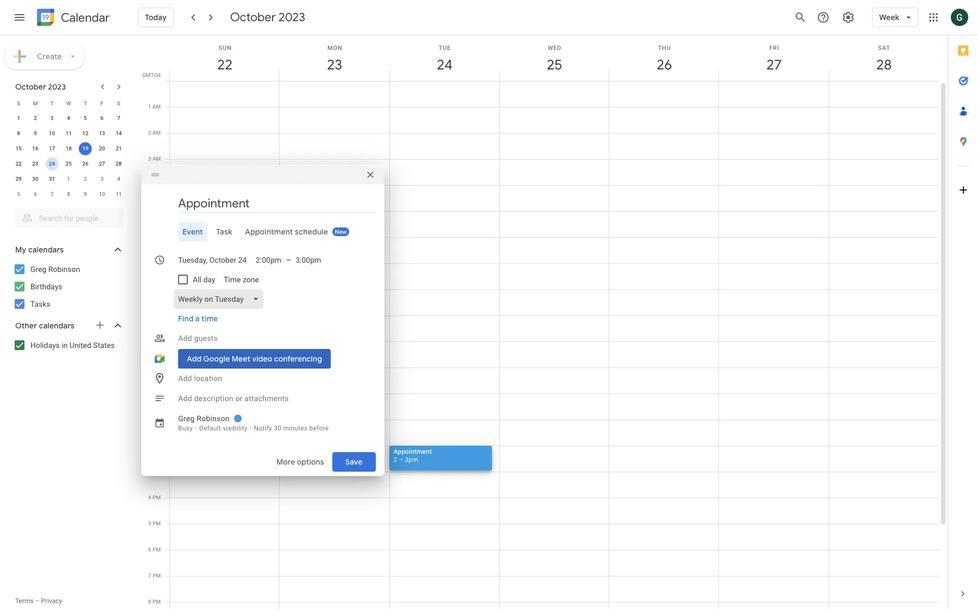 Task type: vqa. For each thing, say whether or not it's contained in the screenshot.


Task type: describe. For each thing, give the bounding box(es) containing it.
appointment for 2
[[394, 448, 432, 456]]

10 for november 10 element
[[99, 191, 105, 197]]

holidays in united states
[[30, 341, 115, 350]]

appointment for schedule
[[245, 227, 293, 237]]

7 for 7 am
[[148, 260, 151, 266]]

Start time text field
[[256, 254, 282, 267]]

0 vertical spatial october 2023
[[230, 10, 305, 25]]

pm for 6 pm
[[153, 547, 161, 553]]

14 element
[[112, 127, 125, 140]]

mon
[[328, 45, 342, 52]]

add for add guests
[[178, 334, 192, 343]]

my calendars button
[[2, 241, 135, 259]]

4 pm
[[148, 495, 161, 501]]

10 for 10 am
[[145, 338, 151, 344]]

am for 7 am
[[152, 260, 161, 266]]

holidays
[[30, 341, 60, 350]]

3 am
[[148, 156, 161, 162]]

24 link
[[432, 53, 457, 78]]

Add title text field
[[178, 196, 376, 212]]

04
[[155, 72, 161, 78]]

add description or attachments
[[178, 394, 289, 403]]

2 cell from the left
[[280, 81, 390, 609]]

26 link
[[652, 53, 677, 78]]

26 column header
[[609, 35, 719, 81]]

3pm
[[405, 456, 418, 464]]

29
[[16, 176, 22, 182]]

4 for november 4 element
[[117, 176, 120, 182]]

29 element
[[12, 173, 25, 186]]

25 column header
[[499, 35, 609, 81]]

default visibility
[[199, 425, 247, 432]]

1 vertical spatial robinson
[[197, 414, 230, 423]]

10 for "10" element
[[49, 130, 55, 136]]

6 pm
[[148, 547, 161, 553]]

1 for november 1 'element'
[[67, 176, 70, 182]]

grid containing 22
[[139, 35, 948, 609]]

am for 3 am
[[152, 156, 161, 162]]

find
[[178, 314, 194, 324]]

4 down w
[[67, 115, 70, 121]]

october 2023 grid
[[10, 96, 127, 202]]

row containing 22
[[10, 156, 127, 172]]

2 s from the left
[[117, 100, 120, 106]]

1 up 15 on the left top of page
[[17, 115, 20, 121]]

tasks
[[30, 300, 50, 309]]

terms
[[15, 597, 34, 605]]

19, today element
[[79, 142, 92, 155]]

11 element
[[62, 127, 75, 140]]

calendars for other calendars
[[39, 321, 74, 331]]

1 vertical spatial october
[[15, 82, 46, 92]]

main drawer image
[[13, 11, 26, 24]]

terms link
[[15, 597, 34, 605]]

add guests button
[[174, 329, 376, 348]]

visibility
[[223, 425, 247, 432]]

14
[[116, 130, 122, 136]]

tab list containing event
[[150, 222, 376, 242]]

27 element
[[96, 158, 109, 171]]

row group containing 1
[[10, 111, 127, 202]]

add guests
[[178, 334, 218, 343]]

fri 27
[[766, 45, 781, 74]]

add location
[[178, 374, 222, 383]]

my calendars list
[[2, 261, 135, 313]]

terms – privacy
[[15, 597, 62, 605]]

november 4 element
[[112, 173, 125, 186]]

mon 23
[[326, 45, 342, 74]]

w
[[66, 100, 71, 106]]

time zone
[[224, 275, 259, 284]]

robinson inside my calendars list
[[48, 265, 80, 274]]

18
[[66, 146, 72, 152]]

11 for november 11 element
[[116, 191, 122, 197]]

17
[[49, 146, 55, 152]]

november 1 element
[[62, 173, 75, 186]]

find a time
[[178, 314, 218, 324]]

0 vertical spatial 3
[[50, 115, 54, 121]]

28 element
[[112, 158, 125, 171]]

1 vertical spatial greg robinson
[[178, 414, 230, 423]]

22 element
[[12, 158, 25, 171]]

am for 10 am
[[152, 338, 161, 344]]

12 for 12
[[82, 130, 88, 136]]

row containing 29
[[10, 172, 127, 187]]

notify
[[254, 425, 272, 432]]

1 for 1 pm
[[148, 417, 151, 423]]

november 10 element
[[96, 188, 109, 201]]

create
[[37, 52, 62, 61]]

1 horizontal spatial 5
[[84, 115, 87, 121]]

27 inside row
[[99, 161, 105, 167]]

sat
[[878, 45, 890, 52]]

states
[[93, 341, 115, 350]]

privacy
[[41, 597, 62, 605]]

united
[[70, 341, 91, 350]]

11 for 11 am
[[145, 364, 151, 370]]

or
[[235, 394, 243, 403]]

15 element
[[12, 142, 25, 155]]

attachments
[[245, 394, 289, 403]]

23 link
[[322, 53, 347, 78]]

november 8 element
[[62, 188, 75, 201]]

6 for 6 pm
[[148, 547, 151, 553]]

1 am
[[148, 104, 161, 110]]

5 pm
[[148, 521, 161, 527]]

wed
[[548, 45, 562, 52]]

7 cell from the left
[[829, 81, 939, 609]]

21
[[116, 146, 122, 152]]

8 pm
[[148, 599, 161, 605]]

to element
[[286, 256, 291, 265]]

11 am
[[145, 364, 161, 370]]

other calendars
[[15, 321, 74, 331]]

row containing 5
[[10, 187, 127, 202]]

1 t from the left
[[50, 100, 54, 106]]

19 cell
[[77, 141, 94, 156]]

cell containing appointment
[[389, 81, 500, 609]]

2 t from the left
[[84, 100, 87, 106]]

31 element
[[45, 173, 59, 186]]

12 element
[[79, 127, 92, 140]]

create button
[[4, 43, 85, 70]]

20
[[99, 146, 105, 152]]

1 for 1 am
[[148, 104, 151, 110]]

1 horizontal spatial greg
[[178, 414, 195, 423]]

28 column header
[[829, 35, 939, 81]]

find a time button
[[174, 309, 222, 329]]

25 inside row
[[66, 161, 72, 167]]

pm for 12 pm
[[153, 391, 161, 396]]

2 am
[[148, 130, 161, 136]]

time zone button
[[220, 270, 264, 289]]

5 for 5 pm
[[148, 521, 151, 527]]

thu
[[658, 45, 671, 52]]

other
[[15, 321, 37, 331]]

23 inside mon 23
[[326, 56, 342, 74]]

wed 25
[[546, 45, 562, 74]]

23 inside 23 element
[[32, 161, 38, 167]]

Search for people text field
[[22, 209, 117, 228]]

fri
[[769, 45, 779, 52]]

1 horizontal spatial 30
[[274, 425, 281, 432]]

7 for 7 pm
[[148, 573, 151, 579]]

default
[[199, 425, 221, 432]]

1 horizontal spatial october
[[230, 10, 276, 25]]

calendar
[[61, 10, 110, 25]]

thu 26
[[656, 45, 671, 74]]

am for 2 am
[[152, 130, 161, 136]]

tue 24
[[436, 45, 452, 74]]

november 3 element
[[96, 173, 109, 186]]

24 inside column header
[[436, 56, 452, 74]]

in
[[62, 341, 68, 350]]

6 for november 6 element
[[34, 191, 37, 197]]

– inside appointment 2 – 3pm
[[399, 456, 403, 464]]

november 9 element
[[79, 188, 92, 201]]

minutes
[[283, 425, 308, 432]]

am for 1 am
[[152, 104, 161, 110]]

am for 11 am
[[152, 364, 161, 370]]

calendars for my calendars
[[28, 245, 64, 255]]

30 inside 30 element
[[32, 176, 38, 182]]

notify 30 minutes before
[[254, 425, 329, 432]]

sun
[[219, 45, 232, 52]]

22 link
[[212, 53, 237, 78]]

pm for 8 pm
[[153, 599, 161, 605]]

new
[[335, 229, 347, 236]]

calendar element
[[35, 7, 110, 30]]

0 horizontal spatial 9
[[34, 130, 37, 136]]

12 pm
[[145, 391, 161, 396]]

calendar heading
[[59, 10, 110, 25]]



Task type: locate. For each thing, give the bounding box(es) containing it.
16 element
[[29, 142, 42, 155]]

1 cell from the left
[[170, 81, 280, 609]]

23 down "mon"
[[326, 56, 342, 74]]

2 horizontal spatial 11
[[145, 364, 151, 370]]

7 pm
[[148, 573, 161, 579]]

25 element
[[62, 158, 75, 171]]

0 horizontal spatial 5
[[17, 191, 20, 197]]

2 left 3pm
[[394, 456, 397, 464]]

0 horizontal spatial 25
[[66, 161, 72, 167]]

privacy link
[[41, 597, 62, 605]]

3 down 2 am
[[148, 156, 151, 162]]

add other calendars image
[[95, 320, 105, 331]]

6 pm from the top
[[153, 573, 161, 579]]

6 cell from the left
[[719, 81, 829, 609]]

None field
[[174, 289, 268, 309]]

1 vertical spatial 10
[[99, 191, 105, 197]]

25 down 18 element
[[66, 161, 72, 167]]

5 down 29 element
[[17, 191, 20, 197]]

22 inside 'element'
[[16, 161, 22, 167]]

day
[[203, 275, 215, 284]]

25 down "wed" at the right top
[[546, 56, 562, 74]]

23
[[326, 56, 342, 74], [32, 161, 38, 167]]

28 link
[[872, 53, 897, 78]]

11 down 10 am
[[145, 364, 151, 370]]

10 inside grid
[[145, 338, 151, 344]]

1 add from the top
[[178, 334, 192, 343]]

before
[[309, 425, 329, 432]]

3 am from the top
[[152, 156, 161, 162]]

1 down the 25 element
[[67, 176, 70, 182]]

4
[[67, 115, 70, 121], [117, 176, 120, 182], [148, 182, 151, 188], [148, 495, 151, 501]]

2 horizontal spatial 5
[[148, 521, 151, 527]]

2 pm from the top
[[153, 417, 161, 423]]

27 inside column header
[[766, 56, 781, 74]]

greg up busy
[[178, 414, 195, 423]]

today button
[[138, 4, 174, 30]]

calendars right my
[[28, 245, 64, 255]]

30 element
[[29, 173, 42, 186]]

0 vertical spatial 10
[[49, 130, 55, 136]]

greg inside my calendars list
[[30, 265, 46, 274]]

9
[[34, 130, 37, 136], [84, 191, 87, 197]]

0 vertical spatial october
[[230, 10, 276, 25]]

add inside add guests 'dropdown button'
[[178, 334, 192, 343]]

2 horizontal spatial 8
[[148, 599, 151, 605]]

1 horizontal spatial 3
[[100, 176, 104, 182]]

s
[[17, 100, 20, 106], [117, 100, 120, 106]]

1 pm from the top
[[153, 391, 161, 396]]

2 vertical spatial 11
[[145, 364, 151, 370]]

5 pm from the top
[[153, 547, 161, 553]]

3 up "10" element
[[50, 115, 54, 121]]

30 right notify on the bottom left of page
[[274, 425, 281, 432]]

1 horizontal spatial 6
[[100, 115, 104, 121]]

24 down 17 element
[[49, 161, 55, 167]]

2 vertical spatial add
[[178, 394, 192, 403]]

27 down 20 element in the left of the page
[[99, 161, 105, 167]]

0 horizontal spatial 10
[[49, 130, 55, 136]]

2 vertical spatial 10
[[145, 338, 151, 344]]

6 inside grid
[[148, 547, 151, 553]]

4 for 4 am
[[148, 182, 151, 188]]

3 for 3 am
[[148, 156, 151, 162]]

am for 4 am
[[152, 182, 161, 188]]

tab list
[[948, 35, 978, 579], [150, 222, 376, 242]]

21 element
[[112, 142, 125, 155]]

robinson down my calendars dropdown button
[[48, 265, 80, 274]]

october 2023
[[230, 10, 305, 25], [15, 82, 66, 92]]

1 vertical spatial appointment
[[394, 448, 432, 456]]

a
[[195, 314, 200, 324]]

1 vertical spatial 22
[[16, 161, 22, 167]]

0 horizontal spatial 3
[[50, 115, 54, 121]]

1 vertical spatial 11
[[116, 191, 122, 197]]

0 vertical spatial 9
[[34, 130, 37, 136]]

pm for 4 pm
[[153, 495, 161, 501]]

0 vertical spatial 12
[[82, 130, 88, 136]]

8 down 7 pm
[[148, 599, 151, 605]]

26 element
[[79, 158, 92, 171]]

24 down tue in the top left of the page
[[436, 56, 452, 74]]

november 11 element
[[112, 188, 125, 201]]

22
[[216, 56, 232, 74], [16, 161, 22, 167]]

0 vertical spatial calendars
[[28, 245, 64, 255]]

28 down sat
[[876, 56, 891, 74]]

28
[[876, 56, 891, 74], [116, 161, 122, 167]]

0 vertical spatial 22
[[216, 56, 232, 74]]

2 down 26 element
[[84, 176, 87, 182]]

week button
[[872, 4, 918, 30]]

– left 3pm
[[399, 456, 403, 464]]

1 horizontal spatial tab list
[[948, 35, 978, 579]]

11 for 11 element
[[66, 130, 72, 136]]

row containing s
[[10, 96, 127, 111]]

30 down 23 element
[[32, 176, 38, 182]]

2 horizontal spatial 3
[[148, 156, 151, 162]]

7
[[117, 115, 120, 121], [50, 191, 54, 197], [148, 260, 151, 266], [148, 573, 151, 579]]

10 element
[[45, 127, 59, 140]]

0 vertical spatial 8
[[17, 130, 20, 136]]

greg robinson up birthdays
[[30, 265, 80, 274]]

24
[[436, 56, 452, 74], [49, 161, 55, 167]]

6 down 30 element
[[34, 191, 37, 197]]

22 down 'sun'
[[216, 56, 232, 74]]

pm down '12 pm' in the bottom left of the page
[[153, 417, 161, 423]]

0 vertical spatial robinson
[[48, 265, 80, 274]]

1 horizontal spatial s
[[117, 100, 120, 106]]

pm down 5 pm
[[153, 547, 161, 553]]

0 horizontal spatial october
[[15, 82, 46, 92]]

24 inside cell
[[49, 161, 55, 167]]

4 down 3 am
[[148, 182, 151, 188]]

m
[[33, 100, 38, 106]]

12
[[82, 130, 88, 136], [145, 391, 151, 396]]

2 up 3 am
[[148, 130, 151, 136]]

0 horizontal spatial 30
[[32, 176, 38, 182]]

4 cell from the left
[[500, 81, 609, 609]]

1 pm
[[148, 417, 161, 423]]

1 vertical spatial –
[[399, 456, 403, 464]]

1 vertical spatial 28
[[116, 161, 122, 167]]

3 pm from the top
[[153, 495, 161, 501]]

0 horizontal spatial tab list
[[150, 222, 376, 242]]

8 down november 1 'element'
[[67, 191, 70, 197]]

25 inside wed 25
[[546, 56, 562, 74]]

11 down november 4 element
[[116, 191, 122, 197]]

2 horizontal spatial 10
[[145, 338, 151, 344]]

1 vertical spatial 27
[[99, 161, 105, 167]]

6 am from the top
[[152, 338, 161, 344]]

11 inside grid
[[145, 364, 151, 370]]

5 for november 5 element
[[17, 191, 20, 197]]

zone
[[243, 275, 259, 284]]

0 horizontal spatial greg
[[30, 265, 46, 274]]

0 horizontal spatial greg robinson
[[30, 265, 80, 274]]

1 horizontal spatial 27
[[766, 56, 781, 74]]

2 vertical spatial 6
[[148, 547, 151, 553]]

5 am from the top
[[152, 260, 161, 266]]

s right f
[[117, 100, 120, 106]]

End time text field
[[296, 254, 322, 267]]

tue
[[439, 45, 451, 52]]

2 horizontal spatial –
[[399, 456, 403, 464]]

my calendars
[[15, 245, 64, 255]]

robinson up 'default'
[[197, 414, 230, 423]]

greg
[[30, 265, 46, 274], [178, 414, 195, 423]]

11 up 18
[[66, 130, 72, 136]]

0 horizontal spatial 6
[[34, 191, 37, 197]]

0 horizontal spatial 8
[[17, 130, 20, 136]]

0 horizontal spatial 11
[[66, 130, 72, 136]]

7 am
[[148, 260, 161, 266]]

0 horizontal spatial 2023
[[48, 82, 66, 92]]

1 vertical spatial october 2023
[[15, 82, 66, 92]]

– right terms
[[35, 597, 39, 605]]

1 horizontal spatial 8
[[67, 191, 70, 197]]

gmt-04
[[142, 72, 161, 78]]

22 inside column header
[[216, 56, 232, 74]]

2 vertical spatial 8
[[148, 599, 151, 605]]

location
[[194, 374, 222, 383]]

Start date text field
[[178, 254, 247, 267]]

1 horizontal spatial appointment
[[394, 448, 432, 456]]

2 vertical spatial 3
[[100, 176, 104, 182]]

4 up 5 pm
[[148, 495, 151, 501]]

None search field
[[0, 204, 135, 228]]

1 vertical spatial 12
[[145, 391, 151, 396]]

26 down thu
[[656, 56, 671, 74]]

sun 22
[[216, 45, 232, 74]]

1 vertical spatial 5
[[17, 191, 20, 197]]

1 horizontal spatial t
[[84, 100, 87, 106]]

4 am from the top
[[152, 182, 161, 188]]

5 up 6 pm
[[148, 521, 151, 527]]

1 am from the top
[[152, 104, 161, 110]]

greg robinson
[[30, 265, 80, 274], [178, 414, 230, 423]]

add for add location
[[178, 374, 192, 383]]

6
[[100, 115, 104, 121], [34, 191, 37, 197], [148, 547, 151, 553]]

s left 'm'
[[17, 100, 20, 106]]

8 for november 8 element
[[67, 191, 70, 197]]

0 vertical spatial 26
[[656, 56, 671, 74]]

pm for 7 pm
[[153, 573, 161, 579]]

t left w
[[50, 100, 54, 106]]

guests
[[194, 334, 218, 343]]

my
[[15, 245, 26, 255]]

pm up 1 pm
[[153, 391, 161, 396]]

2 down 'm'
[[34, 115, 37, 121]]

october 2023 up 'sun'
[[230, 10, 305, 25]]

calendars inside dropdown button
[[28, 245, 64, 255]]

pm up 5 pm
[[153, 495, 161, 501]]

pm down 7 pm
[[153, 599, 161, 605]]

23 element
[[29, 158, 42, 171]]

9 down the november 2 element
[[84, 191, 87, 197]]

12 down 11 am
[[145, 391, 151, 396]]

greg up birthdays
[[30, 265, 46, 274]]

2 vertical spatial –
[[35, 597, 39, 605]]

1 vertical spatial add
[[178, 374, 192, 383]]

task button
[[212, 222, 237, 242]]

november 6 element
[[29, 188, 42, 201]]

greg robinson inside my calendars list
[[30, 265, 80, 274]]

1 vertical spatial 23
[[32, 161, 38, 167]]

2 inside appointment 2 – 3pm
[[394, 456, 397, 464]]

gmt-
[[142, 72, 155, 78]]

1 vertical spatial 8
[[67, 191, 70, 197]]

1 vertical spatial 3
[[148, 156, 151, 162]]

october 2023 up 'm'
[[15, 82, 66, 92]]

3 inside grid
[[148, 156, 151, 162]]

10 up 11 am
[[145, 338, 151, 344]]

23 column header
[[279, 35, 390, 81]]

greg robinson up 'default'
[[178, 414, 230, 423]]

5 up the 12 element
[[84, 115, 87, 121]]

7 am from the top
[[152, 364, 161, 370]]

1 horizontal spatial 23
[[326, 56, 342, 74]]

28 inside 28 column header
[[876, 56, 891, 74]]

5 cell from the left
[[609, 81, 719, 609]]

busy
[[178, 425, 193, 432]]

appointment schedule
[[245, 227, 328, 237]]

– left end time 'text box' on the top of the page
[[286, 256, 291, 265]]

1 up 2 am
[[148, 104, 151, 110]]

7 pm from the top
[[153, 599, 161, 605]]

26
[[656, 56, 671, 74], [82, 161, 88, 167]]

time
[[202, 314, 218, 324]]

calendars up in
[[39, 321, 74, 331]]

11
[[66, 130, 72, 136], [116, 191, 122, 197], [145, 364, 151, 370]]

12 inside the 12 element
[[82, 130, 88, 136]]

calendars inside dropdown button
[[39, 321, 74, 331]]

28 inside the '28' element
[[116, 161, 122, 167]]

t
[[50, 100, 54, 106], [84, 100, 87, 106]]

week
[[879, 12, 899, 22]]

1 down '12 pm' in the bottom left of the page
[[148, 417, 151, 423]]

1 vertical spatial 26
[[82, 161, 88, 167]]

1 s from the left
[[17, 100, 20, 106]]

today
[[145, 12, 167, 22]]

row containing appointment
[[165, 81, 939, 609]]

pm for 1 pm
[[153, 417, 161, 423]]

appointment up 3pm
[[394, 448, 432, 456]]

8 up 15 on the left top of page
[[17, 130, 20, 136]]

10 am
[[145, 338, 161, 344]]

23 down 16 element
[[32, 161, 38, 167]]

birthdays
[[30, 282, 62, 291]]

0 horizontal spatial 26
[[82, 161, 88, 167]]

7 for november 7 element
[[50, 191, 54, 197]]

description
[[194, 394, 233, 403]]

4 down the '28' element
[[117, 176, 120, 182]]

october
[[230, 10, 276, 25], [15, 82, 46, 92]]

28 down 21 element
[[116, 161, 122, 167]]

2 horizontal spatial 6
[[148, 547, 151, 553]]

add down add location on the bottom
[[178, 394, 192, 403]]

0 horizontal spatial 12
[[82, 130, 88, 136]]

6 down f
[[100, 115, 104, 121]]

31
[[49, 176, 55, 182]]

add left location at the bottom left of the page
[[178, 374, 192, 383]]

1 vertical spatial 6
[[34, 191, 37, 197]]

october up 'sun'
[[230, 10, 276, 25]]

12 inside grid
[[145, 391, 151, 396]]

0 horizontal spatial 24
[[49, 161, 55, 167]]

2 add from the top
[[178, 374, 192, 383]]

0 vertical spatial 2023
[[279, 10, 305, 25]]

november 7 element
[[45, 188, 59, 201]]

schedule
[[295, 227, 328, 237]]

12 up the 19
[[82, 130, 88, 136]]

f
[[101, 100, 104, 106]]

appointment up start time text field
[[245, 227, 293, 237]]

17 element
[[45, 142, 59, 155]]

16
[[32, 146, 38, 152]]

event button
[[178, 222, 207, 242]]

0 vertical spatial greg
[[30, 265, 46, 274]]

27 down fri
[[766, 56, 781, 74]]

6 down 5 pm
[[148, 547, 151, 553]]

am
[[152, 104, 161, 110], [152, 130, 161, 136], [152, 156, 161, 162], [152, 182, 161, 188], [152, 260, 161, 266], [152, 338, 161, 344], [152, 364, 161, 370]]

0 horizontal spatial –
[[35, 597, 39, 605]]

1 horizontal spatial 28
[[876, 56, 891, 74]]

appointment inside 'cell'
[[394, 448, 432, 456]]

1
[[148, 104, 151, 110], [17, 115, 20, 121], [67, 176, 70, 182], [148, 417, 151, 423]]

add down find
[[178, 334, 192, 343]]

1 vertical spatial calendars
[[39, 321, 74, 331]]

october up 'm'
[[15, 82, 46, 92]]

calendars
[[28, 245, 64, 255], [39, 321, 74, 331]]

27 column header
[[719, 35, 829, 81]]

1 horizontal spatial 26
[[656, 56, 671, 74]]

27 link
[[762, 53, 787, 78]]

row containing 15
[[10, 141, 127, 156]]

2 am from the top
[[152, 130, 161, 136]]

13 element
[[96, 127, 109, 140]]

0 vertical spatial –
[[286, 256, 291, 265]]

0 vertical spatial 6
[[100, 115, 104, 121]]

0 horizontal spatial 28
[[116, 161, 122, 167]]

november 5 element
[[12, 188, 25, 201]]

row containing 1
[[10, 111, 127, 126]]

task
[[216, 227, 232, 237]]

19
[[82, 146, 88, 152]]

27
[[766, 56, 781, 74], [99, 161, 105, 167]]

22 column header
[[169, 35, 280, 81]]

3 down 27 element at the left top of the page
[[100, 176, 104, 182]]

0 vertical spatial 27
[[766, 56, 781, 74]]

24 column header
[[389, 35, 500, 81]]

8 inside grid
[[148, 599, 151, 605]]

4 for 4 pm
[[148, 495, 151, 501]]

1 vertical spatial 25
[[66, 161, 72, 167]]

row
[[165, 81, 939, 609], [10, 96, 127, 111], [10, 111, 127, 126], [10, 126, 127, 141], [10, 141, 127, 156], [10, 156, 127, 172], [10, 172, 127, 187], [10, 187, 127, 202]]

0 vertical spatial 24
[[436, 56, 452, 74]]

0 vertical spatial greg robinson
[[30, 265, 80, 274]]

november 2 element
[[79, 173, 92, 186]]

1 vertical spatial greg
[[178, 414, 195, 423]]

1 vertical spatial 24
[[49, 161, 55, 167]]

26 inside column header
[[656, 56, 671, 74]]

grid
[[139, 35, 948, 609]]

18 element
[[62, 142, 75, 155]]

0 vertical spatial 28
[[876, 56, 891, 74]]

10 up 17
[[49, 130, 55, 136]]

0 horizontal spatial october 2023
[[15, 82, 66, 92]]

4 pm from the top
[[153, 521, 161, 527]]

3 cell from the left
[[389, 81, 500, 609]]

0 horizontal spatial robinson
[[48, 265, 80, 274]]

pm down 6 pm
[[153, 573, 161, 579]]

24 cell
[[44, 156, 60, 172]]

event
[[182, 227, 203, 237]]

20 element
[[96, 142, 109, 155]]

row containing 8
[[10, 126, 127, 141]]

1 horizontal spatial 12
[[145, 391, 151, 396]]

26 down 19, today element
[[82, 161, 88, 167]]

1 horizontal spatial 11
[[116, 191, 122, 197]]

1 horizontal spatial 9
[[84, 191, 87, 197]]

12 for 12 pm
[[145, 391, 151, 396]]

0 horizontal spatial 22
[[16, 161, 22, 167]]

15
[[16, 146, 22, 152]]

1 horizontal spatial 2023
[[279, 10, 305, 25]]

cell
[[170, 81, 280, 609], [280, 81, 390, 609], [389, 81, 500, 609], [500, 81, 609, 609], [609, 81, 719, 609], [719, 81, 829, 609], [829, 81, 939, 609]]

26 inside 26 element
[[82, 161, 88, 167]]

row group
[[10, 111, 127, 202]]

10 down november 3 element
[[99, 191, 105, 197]]

add for add description or attachments
[[178, 394, 192, 403]]

9 up 16
[[34, 130, 37, 136]]

2 vertical spatial 5
[[148, 521, 151, 527]]

pm up 6 pm
[[153, 521, 161, 527]]

8 for 8 pm
[[148, 599, 151, 605]]

1 horizontal spatial 22
[[216, 56, 232, 74]]

2
[[34, 115, 37, 121], [148, 130, 151, 136], [84, 176, 87, 182], [394, 456, 397, 464]]

0 vertical spatial 5
[[84, 115, 87, 121]]

t left f
[[84, 100, 87, 106]]

1 horizontal spatial robinson
[[197, 414, 230, 423]]

25 link
[[542, 53, 567, 78]]

1 horizontal spatial –
[[286, 256, 291, 265]]

new element
[[332, 228, 350, 236]]

settings menu image
[[842, 11, 855, 24]]

10
[[49, 130, 55, 136], [99, 191, 105, 197], [145, 338, 151, 344]]

3 add from the top
[[178, 394, 192, 403]]

22 down "15" element
[[16, 161, 22, 167]]

24 element
[[45, 158, 59, 171]]

0 horizontal spatial appointment
[[245, 227, 293, 237]]

pm for 5 pm
[[153, 521, 161, 527]]

1 inside 'element'
[[67, 176, 70, 182]]

time
[[224, 275, 241, 284]]

3 for november 3 element
[[100, 176, 104, 182]]



